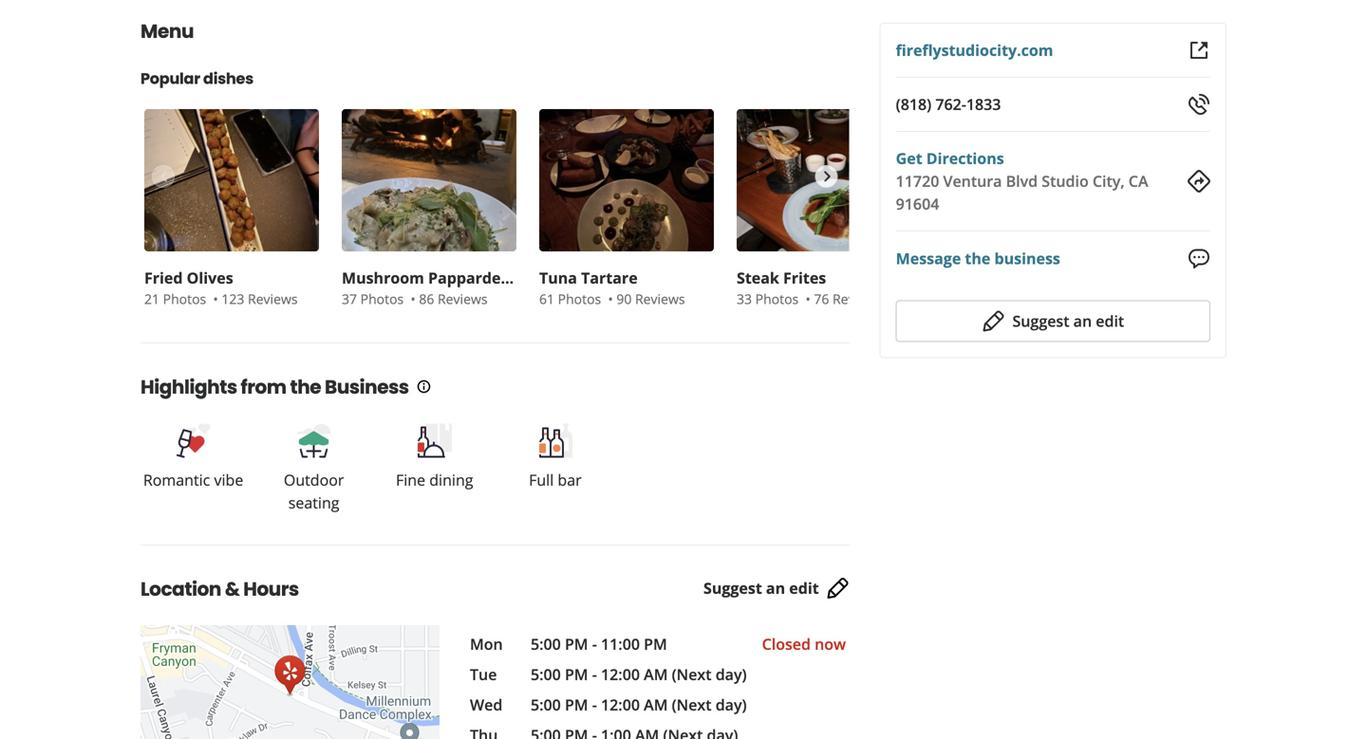 Task type: locate. For each thing, give the bounding box(es) containing it.
3 photos from the left
[[558, 290, 601, 308]]

romantic vibe
[[143, 470, 243, 490]]

closed now
[[762, 634, 846, 655]]

reviews for tartare
[[635, 290, 685, 308]]

suggest inside button
[[1013, 311, 1070, 332]]

2 photos from the left
[[360, 290, 404, 308]]

photos for mushroom
[[360, 290, 404, 308]]

24 pencil v2 image up now
[[827, 578, 850, 600]]

previous image
[[152, 165, 173, 188]]

0 vertical spatial an
[[1074, 311, 1092, 332]]

2 am from the top
[[644, 695, 668, 716]]

0 horizontal spatial suggest
[[704, 578, 762, 599]]

0 vertical spatial 24 pencil v2 image
[[982, 310, 1005, 333]]

message
[[896, 248, 961, 269]]

the inside button
[[965, 248, 991, 269]]

1 photos from the left
[[163, 290, 206, 308]]

2 (next from the top
[[672, 695, 712, 716]]

an inside suggest an edit link
[[766, 578, 785, 599]]

76 reviews
[[814, 290, 883, 308]]

olives
[[187, 268, 233, 288]]

an
[[1074, 311, 1092, 332], [766, 578, 785, 599]]

1 horizontal spatial edit
[[1096, 311, 1124, 332]]

photos down mushroom
[[360, 290, 404, 308]]

fine_dining image
[[416, 422, 454, 460]]

2 vertical spatial 5:00
[[531, 695, 561, 716]]

fried olives 21 photos
[[144, 268, 233, 308]]

2 5:00 from the top
[[531, 665, 561, 685]]

1 horizontal spatial suggest an edit
[[1013, 311, 1124, 332]]

86
[[419, 290, 434, 308]]

1 horizontal spatial the
[[965, 248, 991, 269]]

24 pencil v2 image
[[982, 310, 1005, 333], [827, 578, 850, 600]]

1 day) from the top
[[716, 665, 747, 685]]

edit
[[1096, 311, 1124, 332], [789, 578, 819, 599]]

5:00
[[531, 634, 561, 655], [531, 665, 561, 685], [531, 695, 561, 716]]

day) for tue
[[716, 665, 747, 685]]

0 vertical spatial day)
[[716, 665, 747, 685]]

1 vertical spatial edit
[[789, 578, 819, 599]]

5:00 pm - 12:00 am (next day)
[[531, 665, 747, 685], [531, 695, 747, 716]]

1 vertical spatial -
[[592, 665, 597, 685]]

2 vertical spatial -
[[592, 695, 597, 716]]

(next
[[672, 665, 712, 685], [672, 695, 712, 716]]

1 vertical spatial (next
[[672, 695, 712, 716]]

1 vertical spatial 12:00
[[601, 695, 640, 716]]

11:00
[[601, 634, 640, 655]]

wed
[[470, 695, 503, 716]]

3 reviews from the left
[[635, 290, 685, 308]]

1 vertical spatial suggest
[[704, 578, 762, 599]]

1 vertical spatial 5:00 pm - 12:00 am (next day)
[[531, 695, 747, 716]]

suggest an edit
[[1013, 311, 1124, 332], [704, 578, 819, 599]]

0 vertical spatial am
[[644, 665, 668, 685]]

1 vertical spatial day)
[[716, 695, 747, 716]]

day)
[[716, 665, 747, 685], [716, 695, 747, 716]]

photos
[[163, 290, 206, 308], [360, 290, 404, 308], [558, 290, 601, 308], [756, 290, 799, 308]]

1 (next from the top
[[672, 665, 712, 685]]

map image
[[141, 626, 440, 740]]

outdoor seating
[[284, 470, 344, 513]]

fireflystudiocity.com
[[896, 40, 1054, 60]]

pappardelle
[[428, 268, 519, 288]]

- for mon
[[592, 634, 597, 655]]

0 vertical spatial (next
[[672, 665, 712, 685]]

photos down steak
[[756, 290, 799, 308]]

dishes
[[203, 68, 253, 89]]

1 12:00 from the top
[[601, 665, 640, 685]]

next image
[[816, 165, 837, 188]]

2 reviews from the left
[[438, 290, 488, 308]]

1 vertical spatial 5:00
[[531, 665, 561, 685]]

1 vertical spatial suggest an edit
[[704, 578, 819, 599]]

0 vertical spatial 5:00
[[531, 634, 561, 655]]

bar
[[558, 470, 582, 490]]

photos for fried
[[163, 290, 206, 308]]

1 - from the top
[[592, 634, 597, 655]]

3 5:00 from the top
[[531, 695, 561, 716]]

info icon image
[[417, 379, 432, 394], [417, 379, 432, 394]]

1 reviews from the left
[[248, 290, 298, 308]]

1 vertical spatial 24 pencil v2 image
[[827, 578, 850, 600]]

ca
[[1129, 171, 1149, 191]]

photos inside fried olives 21 photos
[[163, 290, 206, 308]]

fine dining
[[396, 470, 473, 490]]

pm for tue
[[565, 665, 588, 685]]

the
[[965, 248, 991, 269], [290, 374, 321, 401]]

0 vertical spatial edit
[[1096, 311, 1124, 332]]

photos inside "tuna tartare 61 photos"
[[558, 290, 601, 308]]

5:00 for wed
[[531, 695, 561, 716]]

mushroom pappardelle image
[[342, 109, 517, 252]]

5:00 for tue
[[531, 665, 561, 685]]

now
[[815, 634, 846, 655]]

1 am from the top
[[644, 665, 668, 685]]

reviews down pappardelle
[[438, 290, 488, 308]]

-
[[592, 634, 597, 655], [592, 665, 597, 685], [592, 695, 597, 716]]

5:00 right mon
[[531, 634, 561, 655]]

suggest inside location & hours 'element'
[[704, 578, 762, 599]]

1 vertical spatial am
[[644, 695, 668, 716]]

5:00 down 5:00 pm - 11:00 pm
[[531, 665, 561, 685]]

0 horizontal spatial edit
[[789, 578, 819, 599]]

suggest down "business"
[[1013, 311, 1070, 332]]

photos down 'fried'
[[163, 290, 206, 308]]

&
[[225, 576, 240, 603]]

photos inside mushroom pappardelle 37 photos
[[360, 290, 404, 308]]

fine
[[396, 470, 426, 490]]

am
[[644, 665, 668, 685], [644, 695, 668, 716]]

0 vertical spatial suggest an edit
[[1013, 311, 1124, 332]]

2 - from the top
[[592, 665, 597, 685]]

123
[[222, 290, 244, 308]]

24 pencil v2 image down message the business button
[[982, 310, 1005, 333]]

popular dishes
[[141, 68, 253, 89]]

highlights
[[141, 374, 237, 401]]

romantic
[[143, 470, 210, 490]]

pm for wed
[[565, 695, 588, 716]]

24 pencil v2 image inside suggest an edit button
[[982, 310, 1005, 333]]

an inside suggest an edit button
[[1074, 311, 1092, 332]]

steak frites image
[[737, 109, 912, 252]]

2 12:00 from the top
[[601, 695, 640, 716]]

photos down tuna
[[558, 290, 601, 308]]

2 day) from the top
[[716, 695, 747, 716]]

reviews right 123
[[248, 290, 298, 308]]

1 5:00 from the top
[[531, 634, 561, 655]]

1 horizontal spatial 24 pencil v2 image
[[982, 310, 1005, 333]]

suggest up closed
[[704, 578, 762, 599]]

1 vertical spatial the
[[290, 374, 321, 401]]

0 horizontal spatial the
[[290, 374, 321, 401]]

outdoor
[[284, 470, 344, 490]]

directions
[[927, 148, 1004, 169]]

suggest
[[1013, 311, 1070, 332], [704, 578, 762, 599]]

0 horizontal spatial an
[[766, 578, 785, 599]]

1 5:00 pm - 12:00 am (next day) from the top
[[531, 665, 747, 685]]

message the business
[[896, 248, 1061, 269]]

24 phone v2 image
[[1188, 93, 1211, 116]]

0 vertical spatial suggest
[[1013, 311, 1070, 332]]

pm
[[565, 634, 588, 655], [644, 634, 667, 655], [565, 665, 588, 685], [565, 695, 588, 716]]

12:00
[[601, 665, 640, 685], [601, 695, 640, 716]]

76
[[814, 290, 829, 308]]

reviews right 90
[[635, 290, 685, 308]]

menu element
[[110, 0, 915, 312]]

0 horizontal spatial suggest an edit
[[704, 578, 819, 599]]

5:00 right wed
[[531, 695, 561, 716]]

24 directions v2 image
[[1188, 170, 1211, 193]]

1 vertical spatial an
[[766, 578, 785, 599]]

hours
[[243, 576, 299, 603]]

0 vertical spatial -
[[592, 634, 597, 655]]

photos for steak
[[756, 290, 799, 308]]

fried
[[144, 268, 183, 288]]

photos inside steak frites 33 photos
[[756, 290, 799, 308]]

0 vertical spatial the
[[965, 248, 991, 269]]

91604
[[896, 194, 939, 214]]

reviews right 76 at the right of the page
[[833, 290, 883, 308]]

0 vertical spatial 12:00
[[601, 665, 640, 685]]

suggest an edit up closed
[[704, 578, 819, 599]]

3 - from the top
[[592, 695, 597, 716]]

1 horizontal spatial an
[[1074, 311, 1092, 332]]

4 photos from the left
[[756, 290, 799, 308]]

4 reviews from the left
[[833, 290, 883, 308]]

1 horizontal spatial suggest
[[1013, 311, 1070, 332]]

reviews
[[248, 290, 298, 308], [438, 290, 488, 308], [635, 290, 685, 308], [833, 290, 883, 308]]

get
[[896, 148, 923, 169]]

12:00 for tue
[[601, 665, 640, 685]]

the right message
[[965, 248, 991, 269]]

5:00 pm - 12:00 am (next day) for wed
[[531, 695, 747, 716]]

the right from
[[290, 374, 321, 401]]

0 vertical spatial 5:00 pm - 12:00 am (next day)
[[531, 665, 747, 685]]

suggest an edit down "business"
[[1013, 311, 1124, 332]]

2 5:00 pm - 12:00 am (next day) from the top
[[531, 695, 747, 716]]

mon
[[470, 634, 503, 655]]



Task type: vqa. For each thing, say whether or not it's contained in the screenshot.
Filter By Rating Popup Button
no



Task type: describe. For each thing, give the bounding box(es) containing it.
12:00 for wed
[[601, 695, 640, 716]]

fireflystudiocity.com link
[[896, 40, 1054, 60]]

edit inside location & hours 'element'
[[789, 578, 819, 599]]

am for wed
[[644, 695, 668, 716]]

suggest an edit inside button
[[1013, 311, 1124, 332]]

90
[[617, 290, 632, 308]]

location & hours element
[[110, 545, 892, 740]]

day) for wed
[[716, 695, 747, 716]]

message the business button
[[896, 247, 1061, 270]]

(818) 762-1833
[[896, 94, 1001, 114]]

reviews for olives
[[248, 290, 298, 308]]

full
[[529, 470, 554, 490]]

get directions link
[[896, 148, 1004, 169]]

city,
[[1093, 171, 1125, 191]]

0 horizontal spatial 24 pencil v2 image
[[827, 578, 850, 600]]

(818)
[[896, 94, 932, 114]]

21
[[144, 290, 160, 308]]

business
[[325, 374, 409, 401]]

outdoor_seating_sponsored image
[[295, 422, 333, 460]]

location & hours
[[141, 576, 299, 603]]

suggest an edit button
[[896, 301, 1211, 342]]

pm for mon
[[565, 634, 588, 655]]

5:00 pm - 11:00 pm
[[531, 634, 667, 655]]

tartare
[[581, 268, 638, 288]]

dining
[[429, 470, 473, 490]]

business
[[995, 248, 1061, 269]]

frites
[[783, 268, 826, 288]]

- for tue
[[592, 665, 597, 685]]

location
[[141, 576, 221, 603]]

popular
[[141, 68, 200, 89]]

24 external link v2 image
[[1188, 39, 1211, 62]]

11720
[[896, 171, 939, 191]]

full_bar image
[[536, 422, 574, 460]]

reviews for pappardelle
[[438, 290, 488, 308]]

mushroom
[[342, 268, 424, 288]]

suggest an edit link
[[704, 578, 850, 600]]

37
[[342, 290, 357, 308]]

blvd
[[1006, 171, 1038, 191]]

am for tue
[[644, 665, 668, 685]]

123 reviews
[[222, 290, 298, 308]]

seating
[[288, 493, 340, 513]]

90 reviews
[[617, 290, 685, 308]]

- for wed
[[592, 695, 597, 716]]

steak frites 33 photos
[[737, 268, 826, 308]]

closed
[[762, 634, 811, 655]]

menu
[[141, 18, 194, 45]]

edit inside button
[[1096, 311, 1124, 332]]

tue
[[470, 665, 497, 685]]

reviews for frites
[[833, 290, 883, 308]]

suggest an edit inside location & hours 'element'
[[704, 578, 819, 599]]

highlights from the business
[[141, 374, 409, 401]]

mushroom pappardelle 37 photos
[[342, 268, 519, 308]]

61
[[539, 290, 555, 308]]

steak
[[737, 268, 779, 288]]

fried olives image
[[144, 109, 319, 252]]

5:00 for mon
[[531, 634, 561, 655]]

romantic_vibe image
[[174, 422, 212, 460]]

86 reviews
[[419, 290, 488, 308]]

(next for tue
[[672, 665, 712, 685]]

ventura
[[943, 171, 1002, 191]]

1833
[[967, 94, 1001, 114]]

tuna tartare 61 photos
[[539, 268, 638, 308]]

tuna tartare image
[[539, 109, 714, 252]]

photos for tuna
[[558, 290, 601, 308]]

get directions 11720 ventura blvd studio city, ca 91604
[[896, 148, 1149, 214]]

24 message v2 image
[[1188, 248, 1211, 270]]

(next for wed
[[672, 695, 712, 716]]

from
[[241, 374, 286, 401]]

33
[[737, 290, 752, 308]]

vibe
[[214, 470, 243, 490]]

tuna
[[539, 268, 577, 288]]

studio
[[1042, 171, 1089, 191]]

5:00 pm - 12:00 am (next day) for tue
[[531, 665, 747, 685]]

full bar
[[529, 470, 582, 490]]

762-
[[936, 94, 967, 114]]



